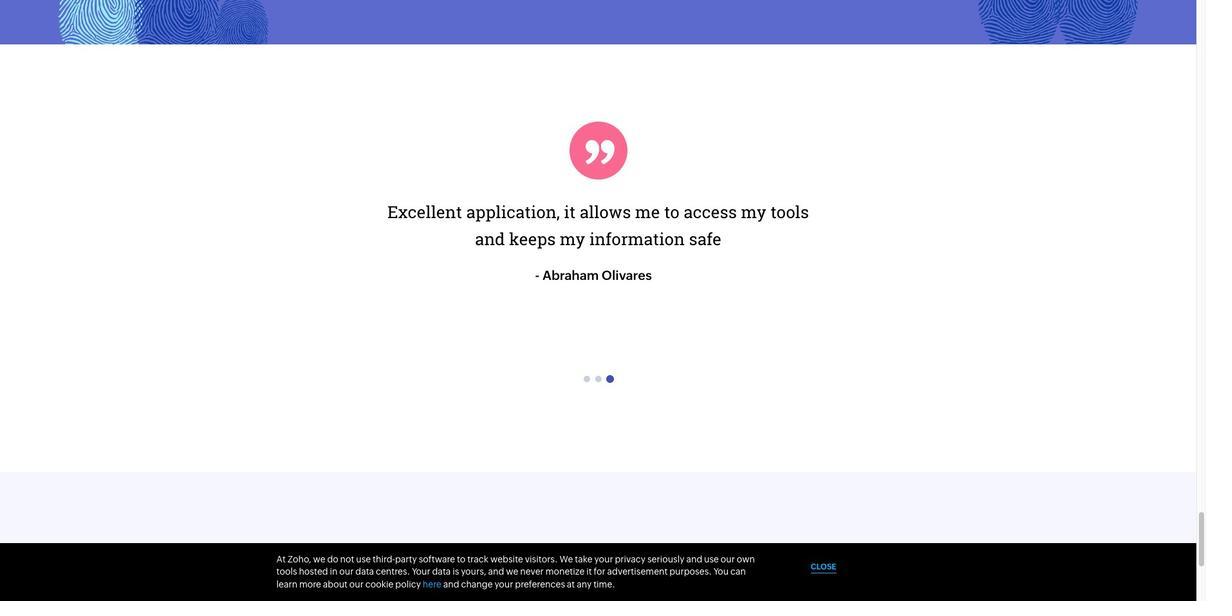 Task type: locate. For each thing, give the bounding box(es) containing it.
0 horizontal spatial your
[[495, 579, 513, 590]]

0 vertical spatial tools
[[771, 201, 809, 223]]

0 vertical spatial in
[[758, 201, 775, 223]]

for inside we thought zoho oneauth, was limited to sign in into zoho, but now with mfa for any account we are able to substitute authy (which we had chosen over google authenticator), closing more and more gaps into having a single provider.
[[588, 228, 610, 250]]

for up secure
[[714, 550, 749, 580]]

in
[[758, 201, 775, 223], [330, 567, 338, 577]]

our down not
[[339, 567, 354, 577]]

tab list
[[386, 372, 811, 388]]

for
[[588, 228, 610, 250], [714, 550, 749, 580], [594, 567, 606, 577]]

0 vertical spatial zoho,
[[392, 228, 435, 250]]

into down authenticator),
[[483, 308, 515, 330]]

1 horizontal spatial my
[[741, 201, 767, 223]]

tools inside at zoho, we do not use third-party software to track website visitors. we take your privacy seriously and use our own tools hosted in our data centres. your data is yours, and we never monetize it for advertisement purposes. you can learn more about our cookie policy
[[277, 567, 297, 577]]

centres.
[[376, 567, 410, 577]]

1 vertical spatial tools
[[277, 567, 297, 577]]

zoho, right at on the bottom
[[288, 554, 311, 564]]

2 vertical spatial our
[[349, 579, 364, 590]]

provider.
[[644, 308, 714, 330]]

0 horizontal spatial my
[[560, 228, 585, 250]]

monetize
[[546, 567, 585, 577]]

1 vertical spatial in
[[330, 567, 338, 577]]

and down advertisement
[[615, 583, 662, 601]]

but
[[439, 228, 465, 250]]

at
[[567, 579, 575, 590]]

1 vertical spatial any
[[577, 579, 592, 590]]

0 vertical spatial your
[[595, 554, 613, 564]]

in up are on the top
[[758, 201, 775, 223]]

any
[[614, 228, 643, 250], [577, 579, 592, 590]]

0 horizontal spatial it
[[564, 201, 576, 223]]

excellent
[[388, 201, 462, 223]]

0 horizontal spatial use
[[356, 554, 371, 564]]

own
[[737, 554, 755, 564]]

any down 'was'
[[614, 228, 643, 250]]

more
[[639, 281, 680, 303], [718, 281, 759, 303], [299, 579, 321, 590]]

information
[[590, 228, 685, 250]]

to up safe
[[700, 201, 716, 223]]

into up able
[[779, 201, 810, 223]]

0 vertical spatial any
[[614, 228, 643, 250]]

0 horizontal spatial zoho,
[[288, 554, 311, 564]]

more down chosen
[[718, 281, 759, 303]]

is
[[571, 550, 591, 580], [453, 567, 459, 577]]

1 vertical spatial it
[[587, 567, 592, 577]]

0 vertical spatial into
[[779, 201, 810, 223]]

limited
[[639, 201, 696, 223]]

yours,
[[461, 567, 486, 577]]

0 vertical spatial we
[[386, 201, 411, 223]]

3 fingerprint image from the left
[[214, 0, 269, 70]]

single
[[591, 308, 640, 330]]

it up mfa at the left top
[[564, 201, 576, 223]]

any inside we thought zoho oneauth, was limited to sign in into zoho, but now with mfa for any account we are able to substitute authy (which we had chosen over google authenticator), closing more and more gaps into having a single provider.
[[614, 228, 643, 250]]

use
[[356, 554, 371, 564], [704, 554, 719, 564]]

allows
[[580, 201, 631, 223]]

application,
[[466, 201, 560, 223]]

1 horizontal spatial is
[[571, 550, 591, 580]]

and up the substitute on the top of the page
[[475, 228, 505, 250]]

0 vertical spatial it
[[564, 201, 576, 223]]

to
[[664, 201, 680, 223], [700, 201, 716, 223], [411, 255, 426, 277], [457, 554, 466, 564]]

1 horizontal spatial in
[[758, 201, 775, 223]]

your down website
[[495, 579, 513, 590]]

we left do
[[313, 554, 325, 564]]

in down do
[[330, 567, 338, 577]]

it down take
[[587, 567, 592, 577]]

0 horizontal spatial tools
[[277, 567, 297, 577]]

1 vertical spatial our
[[339, 567, 354, 577]]

substitute
[[430, 255, 510, 277]]

0 horizontal spatial into
[[483, 308, 515, 330]]

1 horizontal spatial it
[[587, 567, 592, 577]]

close
[[811, 563, 837, 572]]

authy
[[514, 255, 563, 277]]

1 horizontal spatial zoho,
[[392, 228, 435, 250]]

are
[[742, 228, 767, 250]]

0 horizontal spatial we
[[386, 201, 411, 223]]

1 horizontal spatial tools
[[771, 201, 809, 223]]

data
[[356, 567, 374, 577], [432, 567, 451, 577]]

your right take
[[595, 554, 613, 564]]

had
[[653, 255, 683, 277]]

about
[[323, 579, 348, 590]]

and
[[475, 228, 505, 250], [684, 281, 714, 303], [687, 554, 703, 564], [488, 567, 504, 577], [443, 579, 459, 590], [615, 583, 662, 601]]

here
[[423, 579, 442, 590]]

we left thought
[[386, 201, 411, 223]]

zoho inside zoho oneauth is available for free. download the app and secure you
[[384, 550, 448, 580]]

zoho
[[482, 201, 521, 223], [384, 550, 448, 580]]

advertisement
[[607, 567, 668, 577]]

and down chosen
[[684, 281, 714, 303]]

1 horizontal spatial more
[[639, 281, 680, 303]]

fingerprint image
[[58, 0, 144, 70], [133, 0, 220, 72], [214, 0, 269, 70]]

any right at
[[577, 579, 592, 590]]

my down oneauth,
[[560, 228, 585, 250]]

for up (which
[[588, 228, 610, 250]]

and inside zoho oneauth is available for free. download the app and secure you
[[615, 583, 662, 601]]

0 vertical spatial zoho
[[482, 201, 521, 223]]

visitors.
[[525, 554, 558, 564]]

preferences
[[515, 579, 565, 590]]

my
[[741, 201, 767, 223], [560, 228, 585, 250]]

for up time. at the bottom of page
[[594, 567, 606, 577]]

mfa
[[548, 228, 583, 250]]

now
[[469, 228, 503, 250]]

google
[[396, 281, 450, 303]]

gaps
[[764, 281, 801, 303]]

is up app
[[571, 550, 591, 580]]

download
[[383, 583, 509, 601]]

at
[[277, 554, 286, 564]]

and inside excellent application, it allows me to access my tools and keeps my information safe
[[475, 228, 505, 250]]

tools up learn
[[277, 567, 297, 577]]

more down had
[[639, 281, 680, 303]]

over
[[749, 255, 786, 277]]

1 vertical spatial into
[[483, 308, 515, 330]]

1 horizontal spatial zoho
[[482, 201, 521, 223]]

0 horizontal spatial data
[[356, 567, 374, 577]]

chosen
[[688, 255, 745, 277]]

0 horizontal spatial in
[[330, 567, 338, 577]]

1 horizontal spatial any
[[614, 228, 643, 250]]

we
[[386, 201, 411, 223], [560, 554, 573, 564]]

my up are on the top
[[741, 201, 767, 223]]

0 horizontal spatial more
[[299, 579, 321, 590]]

seriously
[[648, 554, 685, 564]]

2 horizontal spatial more
[[718, 281, 759, 303]]

our
[[721, 554, 735, 564], [339, 567, 354, 577], [349, 579, 364, 590]]

1 horizontal spatial data
[[432, 567, 451, 577]]

our right about
[[349, 579, 364, 590]]

is left "yours,"
[[453, 567, 459, 577]]

1 horizontal spatial your
[[595, 554, 613, 564]]

2 use from the left
[[704, 554, 719, 564]]

closing
[[577, 281, 635, 303]]

and up purposes.
[[687, 554, 703, 564]]

0 horizontal spatial any
[[577, 579, 592, 590]]

it
[[564, 201, 576, 223], [587, 567, 592, 577]]

1 horizontal spatial we
[[560, 554, 573, 564]]

excellent application, it allows me to access my tools and keeps my information safe
[[388, 201, 809, 250]]

we left are on the top
[[715, 228, 738, 250]]

use up the you
[[704, 554, 719, 564]]

data down the software
[[432, 567, 451, 577]]

we
[[715, 228, 738, 250], [626, 255, 649, 277], [313, 554, 325, 564], [506, 567, 518, 577]]

more down the hosted in the bottom left of the page
[[299, 579, 321, 590]]

1 vertical spatial we
[[560, 554, 573, 564]]

zoho, down excellent
[[392, 228, 435, 250]]

0 vertical spatial my
[[741, 201, 767, 223]]

0 horizontal spatial zoho
[[384, 550, 448, 580]]

party
[[395, 554, 417, 564]]

1 horizontal spatial use
[[704, 554, 719, 564]]

zoho,
[[392, 228, 435, 250], [288, 554, 311, 564]]

1 horizontal spatial into
[[779, 201, 810, 223]]

you
[[714, 567, 729, 577]]

your
[[412, 567, 430, 577]]

our up the you
[[721, 554, 735, 564]]

to right me
[[664, 201, 680, 223]]

1 vertical spatial zoho
[[384, 550, 448, 580]]

data up cookie
[[356, 567, 374, 577]]

tools
[[771, 201, 809, 223], [277, 567, 297, 577]]

never
[[520, 567, 544, 577]]

your
[[595, 554, 613, 564], [495, 579, 513, 590]]

available
[[597, 550, 708, 580]]

1 vertical spatial zoho,
[[288, 554, 311, 564]]

tools up able
[[771, 201, 809, 223]]

excellent application, it allows me to access my tools and keeps my information safe tab panel
[[386, 122, 811, 285]]

we up monetize on the left of page
[[560, 554, 573, 564]]

2 fingerprint image from the left
[[133, 0, 220, 72]]

and right here "link"
[[443, 579, 459, 590]]

to left track
[[457, 554, 466, 564]]

to up google
[[411, 255, 426, 277]]

1 vertical spatial your
[[495, 579, 513, 590]]

use right not
[[356, 554, 371, 564]]

abraham olivares
[[543, 268, 652, 282]]

software
[[419, 554, 455, 564]]

0 horizontal spatial is
[[453, 567, 459, 577]]

into
[[779, 201, 810, 223], [483, 308, 515, 330]]



Task type: describe. For each thing, give the bounding box(es) containing it.
here link
[[423, 579, 442, 590]]

cookie
[[366, 579, 394, 590]]

safe
[[689, 228, 722, 250]]

do
[[327, 554, 338, 564]]

purposes.
[[670, 567, 712, 577]]

0 vertical spatial our
[[721, 554, 735, 564]]

hosted
[[299, 567, 328, 577]]

can
[[731, 567, 746, 577]]

to inside at zoho, we do not use third-party software to track website visitors. we take your privacy seriously and use our own tools hosted in our data centres. your data is yours, and we never monetize it for advertisement purposes. you can learn more about our cookie policy
[[457, 554, 466, 564]]

we inside we thought zoho oneauth, was limited to sign in into zoho, but now with mfa for any account we are able to substitute authy (which we had chosen over google authenticator), closing more and more gaps into having a single provider.
[[386, 201, 411, 223]]

it inside excellent application, it allows me to access my tools and keeps my information safe
[[564, 201, 576, 223]]

oneauth
[[453, 550, 565, 580]]

privacy
[[615, 554, 646, 564]]

secure
[[668, 583, 752, 601]]

2 data from the left
[[432, 567, 451, 577]]

track
[[468, 554, 489, 564]]

change
[[461, 579, 493, 590]]

here and change your preferences at any time.
[[423, 579, 615, 590]]

for inside zoho oneauth is available for free. download the app and secure you
[[714, 550, 749, 580]]

we inside at zoho, we do not use third-party software to track website visitors. we take your privacy seriously and use our own tools hosted in our data centres. your data is yours, and we never monetize it for advertisement purposes. you can learn more about our cookie policy
[[560, 554, 573, 564]]

sign
[[720, 201, 754, 223]]

1 data from the left
[[356, 567, 374, 577]]

and inside we thought zoho oneauth, was limited to sign in into zoho, but now with mfa for any account we are able to substitute authy (which we had chosen over google authenticator), closing more and more gaps into having a single provider.
[[684, 281, 714, 303]]

able
[[772, 228, 805, 250]]

for inside at zoho, we do not use third-party software to track website visitors. we take your privacy seriously and use our own tools hosted in our data centres. your data is yours, and we never monetize it for advertisement purposes. you can learn more about our cookie policy
[[594, 567, 606, 577]]

time.
[[594, 579, 615, 590]]

we thought zoho oneauth, was limited to sign in into zoho, but now with mfa for any account we are able to substitute authy (which we had chosen over google authenticator), closing more and more gaps into having a single provider.
[[386, 201, 810, 330]]

at zoho, we do not use third-party software to track website visitors. we take your privacy seriously and use our own tools hosted in our data centres. your data is yours, and we never monetize it for advertisement purposes. you can learn more about our cookie policy
[[277, 554, 755, 590]]

zoho, inside at zoho, we do not use third-party software to track website visitors. we take your privacy seriously and use our own tools hosted in our data centres. your data is yours, and we never monetize it for advertisement purposes. you can learn more about our cookie policy
[[288, 554, 311, 564]]

policy
[[396, 579, 421, 590]]

it inside at zoho, we do not use third-party software to track website visitors. we take your privacy seriously and use our own tools hosted in our data centres. your data is yours, and we never monetize it for advertisement purposes. you can learn more about our cookie policy
[[587, 567, 592, 577]]

oneauth,
[[525, 201, 599, 223]]

me
[[635, 201, 660, 223]]

olivares
[[602, 268, 652, 282]]

account
[[648, 228, 711, 250]]

is inside at zoho, we do not use third-party software to track website visitors. we take your privacy seriously and use our own tools hosted in our data centres. your data is yours, and we never monetize it for advertisement purposes. you can learn more about our cookie policy
[[453, 567, 459, 577]]

1 use from the left
[[356, 554, 371, 564]]

your inside at zoho, we do not use third-party software to track website visitors. we take your privacy seriously and use our own tools hosted in our data centres. your data is yours, and we never monetize it for advertisement purposes. you can learn more about our cookie policy
[[595, 554, 613, 564]]

having
[[519, 308, 574, 330]]

learn
[[277, 579, 298, 590]]

was
[[603, 201, 635, 223]]

access
[[684, 201, 737, 223]]

the
[[515, 583, 556, 601]]

website
[[491, 554, 523, 564]]

abraham
[[543, 268, 599, 282]]

zoho inside we thought zoho oneauth, was limited to sign in into zoho, but now with mfa for any account we are able to substitute authy (which we had chosen over google authenticator), closing more and more gaps into having a single provider.
[[482, 201, 521, 223]]

and down website
[[488, 567, 504, 577]]

(which
[[567, 255, 622, 277]]

1 fingerprint image from the left
[[58, 0, 144, 70]]

third-
[[373, 554, 395, 564]]

zoho oneauth is available for free. download the app and secure you
[[383, 550, 814, 601]]

with
[[507, 228, 543, 250]]

a
[[578, 308, 587, 330]]

authenticator),
[[454, 281, 573, 303]]

in inside at zoho, we do not use third-party software to track website visitors. we take your privacy seriously and use our own tools hosted in our data centres. your data is yours, and we never monetize it for advertisement purposes. you can learn more about our cookie policy
[[330, 567, 338, 577]]

free.
[[755, 550, 812, 580]]

tools inside excellent application, it allows me to access my tools and keeps my information safe
[[771, 201, 809, 223]]

keeps
[[509, 228, 556, 250]]

to inside excellent application, it allows me to access my tools and keeps my information safe
[[664, 201, 680, 223]]

app
[[561, 583, 609, 601]]

not
[[340, 554, 354, 564]]

1 vertical spatial my
[[560, 228, 585, 250]]

zoho, inside we thought zoho oneauth, was limited to sign in into zoho, but now with mfa for any account we are able to substitute authy (which we had chosen over google authenticator), closing more and more gaps into having a single provider.
[[392, 228, 435, 250]]

in inside we thought zoho oneauth, was limited to sign in into zoho, but now with mfa for any account we are able to substitute authy (which we had chosen over google authenticator), closing more and more gaps into having a single provider.
[[758, 201, 775, 223]]

we down information
[[626, 255, 649, 277]]

we down website
[[506, 567, 518, 577]]

is inside zoho oneauth is available for free. download the app and secure you
[[571, 550, 591, 580]]

take
[[575, 554, 593, 564]]

more inside at zoho, we do not use third-party software to track website visitors. we take your privacy seriously and use our own tools hosted in our data centres. your data is yours, and we never monetize it for advertisement purposes. you can learn more about our cookie policy
[[299, 579, 321, 590]]

thought
[[415, 201, 478, 223]]



Task type: vqa. For each thing, say whether or not it's contained in the screenshot.
the bottommost Mistras
no



